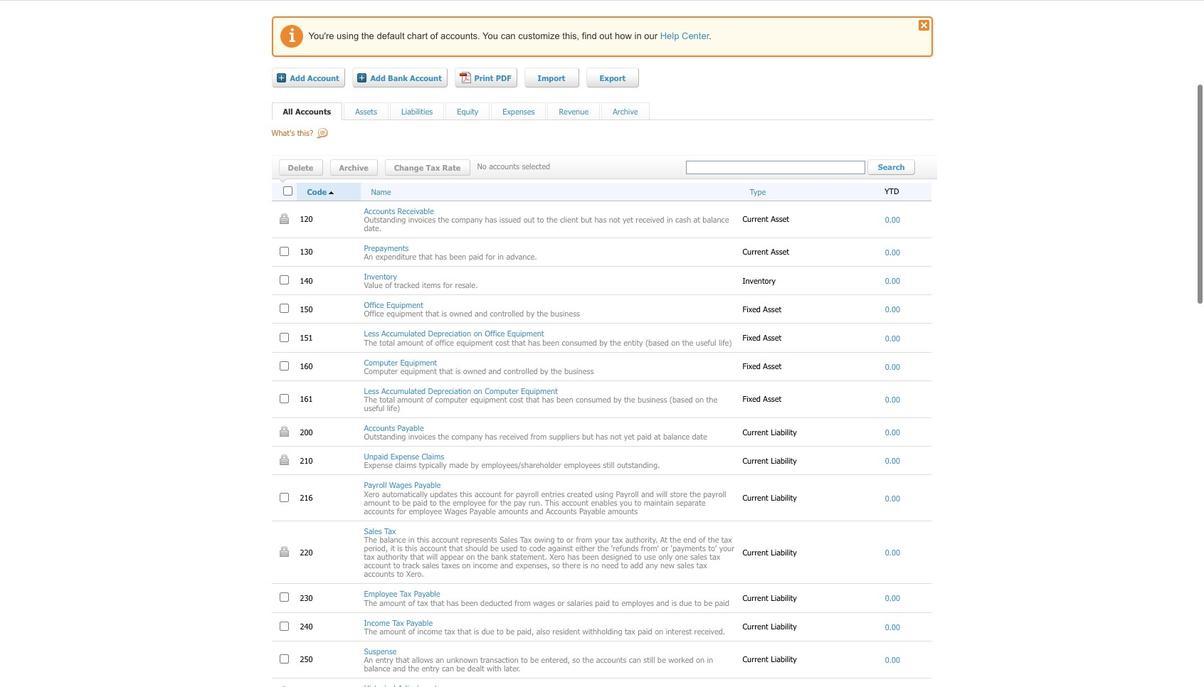 Task type: vqa. For each thing, say whether or not it's contained in the screenshot.


Task type: locate. For each thing, give the bounding box(es) containing it.
owned up less accumulated depreciation on computer equipment link
[[463, 366, 486, 376]]

0 vertical spatial income
[[473, 561, 498, 570]]

0 horizontal spatial out
[[524, 215, 535, 224]]

2 amounts from the left
[[608, 507, 638, 516]]

paid inside the income tax payable the amount of income tax that is due to be paid, also resident withholding tax paid on interest received.
[[638, 627, 652, 636]]

asset for office equipment that is owned and controlled by the business
[[763, 304, 782, 314]]

paid down payroll wages payable link
[[413, 498, 428, 507]]

0 horizontal spatial inventory
[[364, 272, 397, 281]]

xero inside sales tax the balance in this account represents sales tax owing to or from your tax authority. at the end of the tax period, it is this account that should be used to code against either the 'refunds from' or 'payments to' your tax authority that will appear on the bank statement. xero has been designed to use only one sales tax account to track sales taxes on income and expenses, so there is no need to add any new sales tax accounts to xero.
[[550, 552, 565, 562]]

0.00 link for outstanding invoices the company has received from suppliers but has not yet paid at balance date
[[885, 428, 900, 437]]

dealt
[[467, 664, 484, 673]]

11 0.00 from the top
[[885, 548, 900, 557]]

inventory value of tracked items for resale.
[[364, 272, 478, 290]]

13 0.00 from the top
[[885, 622, 900, 632]]

0 vertical spatial will
[[656, 489, 668, 499]]

outstanding for payable
[[364, 432, 406, 441]]

on right worked
[[696, 655, 705, 665]]

equipment down office
[[400, 358, 437, 367]]

5 the from the top
[[364, 627, 377, 636]]

0 horizontal spatial xero
[[364, 489, 380, 499]]

for
[[486, 252, 495, 261], [443, 281, 453, 290], [504, 489, 513, 499], [488, 498, 498, 507], [397, 507, 406, 516]]

1 vertical spatial useful
[[364, 404, 385, 413]]

controlled for office equipment that is owned and controlled by the business
[[490, 309, 524, 318]]

accounts right no
[[489, 161, 519, 171]]

you cannot delete/archive system accounts. image
[[279, 213, 289, 224], [279, 547, 289, 557]]

0 horizontal spatial amounts
[[498, 507, 528, 516]]

0 vertical spatial company
[[452, 215, 483, 224]]

0.00 for outstanding invoices the company has received from suppliers but has not yet paid at balance date
[[885, 428, 900, 437]]

1 vertical spatial but
[[582, 432, 593, 441]]

0.00 for the total amount of office equipment cost that has been consumed by the entity (based on the useful life)
[[885, 333, 900, 343]]

liabilities link
[[401, 106, 433, 116]]

fixed for office equipment that is owned and controlled by the business
[[743, 304, 761, 314]]

6 0.00 link from the top
[[885, 362, 900, 371]]

is inside the 'employee tax payable the amount of tax that has been deducted from wages or salaries paid to employes and is due to be paid'
[[672, 598, 677, 607]]

life)
[[719, 338, 732, 347], [387, 404, 400, 413]]

4 the from the top
[[364, 598, 377, 607]]

14 0.00 link from the top
[[885, 655, 900, 665]]

1 horizontal spatial useful
[[696, 338, 716, 347]]

on inside the income tax payable the amount of income tax that is due to be paid, also resident withholding tax paid on interest received.
[[655, 627, 663, 636]]

10 0.00 from the top
[[885, 494, 900, 503]]

received up unpaid expense claims expense claims typically made by employees/shareholder employees still outstanding.
[[499, 432, 528, 441]]

equipment down the tracked
[[386, 309, 423, 318]]

of inside the 'employee tax payable the amount of tax that has been deducted from wages or salaries paid to employes and is due to be paid'
[[408, 598, 415, 607]]

depreciation down office equipment office equipment that is owned and controlled by the business
[[428, 329, 471, 338]]

from inside accounts payable outstanding invoices the company has received from suppliers but has not yet paid at balance date
[[531, 432, 547, 441]]

or right the wages
[[557, 598, 565, 607]]

an for suspense
[[364, 655, 373, 665]]

less down computer equipment link
[[364, 386, 379, 396]]

an inside prepayments an expenditure that has been paid for in advance.
[[364, 252, 373, 261]]

0.00 for outstanding invoices the company has issued out to the client but has not yet received in cash at balance date.
[[885, 215, 900, 224]]

the up suspense
[[364, 627, 377, 636]]

the down withholding at the bottom of the page
[[583, 655, 594, 665]]

1 account from the left
[[307, 73, 339, 82]]

add bank account link
[[352, 67, 447, 87]]

to right the later.
[[521, 655, 528, 665]]

1 horizontal spatial using
[[595, 489, 614, 499]]

all
[[283, 106, 293, 116]]

12 0.00 link from the top
[[885, 594, 900, 603]]

out right 'find' at the top of page
[[599, 30, 612, 41]]

that up the xero.
[[410, 552, 424, 562]]

the down typically
[[439, 498, 450, 507]]

0.00 for the balance in this account represents sales tax owing to or from your tax authority. at the end of the tax period, it is this account that should be used to code against either the 'refunds from' or 'payments to' your tax authority that will appear on the bank statement. xero has been designed to use only one sales tax account to track sales taxes on income and expenses, so there is no need to add any new sales tax accounts to xero.
[[885, 548, 900, 557]]

the left entity
[[610, 338, 621, 347]]

tax up unknown
[[445, 627, 455, 636]]

9 0.00 from the top
[[885, 456, 900, 466]]

can right the allows
[[442, 664, 454, 673]]

amount inside the 'employee tax payable the amount of tax that has been deducted from wages or salaries paid to employes and is due to be paid'
[[380, 598, 406, 607]]

1 vertical spatial from
[[576, 535, 592, 544]]

change tax rate
[[394, 163, 461, 172]]

on
[[474, 329, 482, 338], [671, 338, 680, 347], [474, 386, 482, 396], [695, 395, 704, 404], [466, 552, 475, 562], [462, 561, 471, 570], [655, 627, 663, 636], [696, 655, 705, 665]]

1 horizontal spatial xero
[[550, 552, 565, 562]]

0 vertical spatial cost
[[495, 338, 509, 347]]

employees/shareholder
[[481, 461, 562, 470]]

owned inside office equipment office equipment that is owned and controlled by the business
[[449, 309, 472, 318]]

0 horizontal spatial due
[[482, 627, 494, 636]]

employes
[[621, 598, 654, 607]]

tax down 'payments
[[697, 561, 707, 570]]

not up outstanding.
[[610, 432, 622, 441]]

1 an from the top
[[364, 252, 373, 261]]

equipment inside 'less accumulated depreciation on computer equipment the total amount of computer equipment cost that has been consumed by the business (based on the useful life)'
[[521, 386, 558, 396]]

tax down the xero.
[[417, 598, 428, 607]]

1 horizontal spatial entry
[[422, 664, 440, 673]]

0.00 link for outstanding invoices the company has issued out to the client but has not yet received in cash at balance date.
[[885, 215, 900, 224]]

equipment up accounts payable outstanding invoices the company has received from suppliers but has not yet paid at balance date at bottom
[[521, 386, 558, 396]]

there
[[562, 561, 580, 570]]

1 horizontal spatial wages
[[444, 507, 467, 516]]

life) inside 'less accumulated depreciation on computer equipment the total amount of computer equipment cost that has been consumed by the business (based on the useful life)'
[[387, 404, 400, 413]]

0.00 link for the amount of tax that has been deducted from wages or salaries paid to employes and is due to be paid
[[885, 594, 900, 603]]

or inside the 'employee tax payable the amount of tax that has been deducted from wages or salaries paid to employes and is due to be paid'
[[557, 598, 565, 607]]

on right entity
[[671, 338, 680, 347]]

1 outstanding from the top
[[364, 215, 406, 224]]

0.00 link for office equipment that is owned and controlled by the business
[[885, 305, 900, 314]]

track
[[403, 561, 420, 570]]

import link
[[524, 67, 579, 87]]

owned for office equipment
[[449, 309, 472, 318]]

0 vertical spatial wages
[[389, 481, 412, 490]]

what's this? link
[[271, 128, 328, 148]]

3 current liability from the top
[[743, 493, 799, 503]]

1 vertical spatial company
[[452, 432, 483, 441]]

2 total from the top
[[380, 395, 395, 404]]

from inside sales tax the balance in this account represents sales tax owing to or from your tax authority. at the end of the tax period, it is this account that should be used to code against either the 'refunds from' or 'payments to' your tax authority that will appear on the bank statement. xero has been designed to use only one sales tax account to track sales taxes on income and expenses, so there is no need to add any new sales tax accounts to xero.
[[576, 535, 592, 544]]

assets link
[[355, 106, 377, 116]]

by
[[526, 309, 535, 318], [599, 338, 608, 347], [540, 366, 548, 376], [613, 395, 622, 404], [471, 461, 479, 470]]

consumed for less accumulated depreciation on office equipment
[[562, 338, 597, 347]]

payroll wages payable link
[[364, 481, 441, 490]]

current for xero automatically updates this account for payroll entries created using payroll and will store the payroll amount to be paid to the employee for the pay run. this account enables you to maintain separate accounts for employee wages payable amounts and accounts payable amounts
[[743, 493, 768, 503]]

1 vertical spatial invoices
[[408, 432, 436, 441]]

less for the total amount of office equipment cost that has been consumed by the entity (based on the useful life)
[[364, 329, 379, 338]]

business for computer equipment computer equipment that is owned and controlled by the business
[[564, 366, 594, 376]]

0 horizontal spatial archive
[[339, 163, 369, 172]]

7 0.00 link from the top
[[885, 395, 900, 404]]

controlled
[[490, 309, 524, 318], [504, 366, 538, 376]]

office equipment office equipment that is owned and controlled by the business
[[364, 301, 580, 318]]

controlled for computer equipment that is owned and controlled by the business
[[504, 366, 538, 376]]

liability for the amount of tax that has been deducted from wages or salaries paid to employes and is due to be paid
[[771, 593, 797, 603]]

inventory for inventory value of tracked items for resale.
[[364, 272, 397, 281]]

total for less accumulated depreciation on computer equipment
[[380, 395, 395, 404]]

archive up code link
[[339, 163, 369, 172]]

wages
[[389, 481, 412, 490], [444, 507, 467, 516]]

by inside less accumulated depreciation on office equipment the total amount of office equipment cost that has been consumed by the entity (based on the useful life)
[[599, 338, 608, 347]]

240
[[300, 622, 315, 631]]

1 vertical spatial cost
[[509, 395, 523, 404]]

None checkbox
[[279, 275, 289, 285], [279, 361, 289, 371], [279, 394, 289, 403], [279, 593, 289, 602], [279, 275, 289, 285], [279, 361, 289, 371], [279, 394, 289, 403], [279, 593, 289, 602]]

has
[[485, 215, 497, 224], [595, 215, 607, 224], [435, 252, 447, 261], [528, 338, 540, 347], [542, 395, 554, 404], [485, 432, 497, 441], [596, 432, 608, 441], [568, 552, 580, 562], [447, 598, 459, 607]]

received left 'cash'
[[636, 215, 664, 224]]

your
[[595, 535, 610, 544], [719, 544, 735, 553]]

4 liability from the top
[[771, 548, 797, 557]]

liability for xero automatically updates this account for payroll entries created using payroll and will store the payroll amount to be paid to the employee for the pay run. this account enables you to maintain separate accounts for employee wages payable amounts and accounts payable amounts
[[771, 493, 797, 503]]

consumed inside less accumulated depreciation on office equipment the total amount of office equipment cost that has been consumed by the entity (based on the useful life)
[[562, 338, 597, 347]]

1 vertical spatial (based
[[669, 395, 693, 404]]

current liability for the amount of tax that has been deducted from wages or salaries paid to employes and is due to be paid
[[743, 593, 799, 603]]

3 0.00 link from the top
[[885, 276, 900, 285]]

8 current from the top
[[743, 622, 768, 631]]

been inside 'less accumulated depreciation on computer equipment the total amount of computer equipment cost that has been consumed by the business (based on the useful life)'
[[556, 395, 573, 404]]

by up less accumulated depreciation on office equipment the total amount of office equipment cost that has been consumed by the entity (based on the useful life)
[[526, 309, 535, 318]]

11 0.00 link from the top
[[885, 548, 900, 557]]

this
[[545, 498, 559, 507]]

balance left date
[[663, 432, 690, 441]]

owned for computer equipment
[[463, 366, 486, 376]]

inventory
[[364, 272, 397, 281], [743, 276, 778, 285]]

and up less accumulated depreciation on computer equipment link
[[488, 366, 501, 376]]

this
[[460, 489, 472, 499], [417, 535, 429, 544], [405, 544, 417, 553]]

depreciation for computer
[[428, 386, 471, 396]]

using inside payroll wages payable xero automatically updates this account for payroll entries created using payroll and will store the payroll amount to be paid to the employee for the pay run. this account enables you to maintain separate accounts for employee wages payable amounts and accounts payable amounts
[[595, 489, 614, 499]]

None checkbox
[[283, 186, 292, 195], [279, 247, 289, 256], [279, 304, 289, 313], [279, 333, 289, 342], [279, 493, 289, 502], [279, 622, 289, 631], [279, 655, 289, 664], [283, 186, 292, 195], [279, 247, 289, 256], [279, 304, 289, 313], [279, 333, 289, 342], [279, 493, 289, 502], [279, 622, 289, 631], [279, 655, 289, 664]]

default
[[377, 30, 405, 41]]

used
[[501, 544, 518, 553]]

no
[[591, 561, 599, 570]]

13 0.00 link from the top
[[885, 622, 900, 632]]

1 less from the top
[[364, 329, 379, 338]]

employees
[[564, 461, 601, 470]]

current
[[743, 214, 768, 224], [743, 247, 768, 257], [743, 427, 768, 437], [743, 456, 768, 465], [743, 493, 768, 503], [743, 548, 768, 557], [743, 593, 768, 603], [743, 622, 768, 631], [743, 655, 768, 664]]

you cannot delete/archive system accounts. image
[[279, 426, 289, 437], [279, 455, 289, 466]]

receivable
[[397, 206, 434, 215]]

2 the from the top
[[364, 395, 377, 404]]

1 add from the left
[[290, 73, 305, 82]]

0 horizontal spatial will
[[426, 552, 438, 562]]

1 vertical spatial received
[[499, 432, 528, 441]]

1 depreciation from the top
[[428, 329, 471, 338]]

business
[[551, 309, 580, 318], [564, 366, 594, 376], [638, 395, 667, 404]]

add bank account
[[370, 73, 442, 82]]

0 vertical spatial you cannot delete/archive system accounts. image
[[279, 213, 289, 224]]

1 horizontal spatial your
[[719, 544, 735, 553]]

0 horizontal spatial your
[[595, 535, 610, 544]]

0 vertical spatial xero
[[364, 489, 380, 499]]

2 fixed asset from the top
[[743, 333, 784, 342]]

accounts inside payroll wages payable xero automatically updates this account for payroll entries created using payroll and will store the payroll amount to be paid to the employee for the pay run. this account enables you to maintain separate accounts for employee wages payable amounts and accounts payable amounts
[[364, 507, 394, 516]]

but right "client"
[[581, 215, 592, 224]]

9 0.00 link from the top
[[885, 456, 900, 466]]

0 vertical spatial at
[[693, 215, 700, 224]]

the inside the 'employee tax payable the amount of tax that has been deducted from wages or salaries paid to employes and is due to be paid'
[[364, 598, 377, 607]]

1 vertical spatial not
[[610, 432, 622, 441]]

the inside the computer equipment computer equipment that is owned and controlled by the business
[[551, 366, 562, 376]]

invoices inside accounts payable outstanding invoices the company has received from suppliers but has not yet paid at balance date
[[408, 432, 436, 441]]

cost up the computer equipment computer equipment that is owned and controlled by the business
[[495, 338, 509, 347]]

you
[[483, 30, 498, 41]]

1 current liability from the top
[[743, 427, 799, 437]]

0 horizontal spatial still
[[603, 461, 615, 470]]

chart
[[407, 30, 428, 41]]

controlled up 'less accumulated depreciation on computer equipment the total amount of computer equipment cost that has been consumed by the business (based on the useful life)'
[[504, 366, 538, 376]]

0 vertical spatial from
[[531, 432, 547, 441]]

that inside suspense an entry that allows an unknown transaction to be entered, so the accounts can still be worked on in balance and the entry can be dealt with later.
[[396, 655, 409, 665]]

5 0.00 link from the top
[[885, 333, 900, 343]]

total
[[380, 338, 395, 347], [380, 395, 395, 404]]

0 vertical spatial out
[[599, 30, 612, 41]]

pdf
[[496, 73, 511, 82]]

outstanding inside accounts payable outstanding invoices the company has received from suppliers but has not yet paid at balance date
[[364, 432, 406, 441]]

fixed asset for computer equipment that is owned and controlled by the business
[[743, 362, 784, 371]]

1 0.00 from the top
[[885, 215, 900, 224]]

due
[[679, 598, 692, 607], [482, 627, 494, 636]]

liability for outstanding invoices the company has received from suppliers but has not yet paid at balance date
[[771, 427, 797, 437]]

5 current liability from the top
[[743, 593, 799, 603]]

been left deducted
[[461, 598, 478, 607]]

the inside office equipment office equipment that is owned and controlled by the business
[[537, 309, 548, 318]]

owned
[[449, 309, 472, 318], [463, 366, 486, 376]]

9 current from the top
[[743, 655, 768, 664]]

expenses
[[503, 106, 535, 116]]

payroll wages payable xero automatically updates this account for payroll entries created using payroll and will store the payroll amount to be paid to the employee for the pay run. this account enables you to maintain separate accounts for employee wages payable amounts and accounts payable amounts
[[364, 481, 726, 516]]

0 vertical spatial an
[[364, 252, 373, 261]]

tax for change
[[426, 163, 440, 172]]

wages
[[533, 598, 555, 607]]

0 horizontal spatial useful
[[364, 404, 385, 413]]

what's
[[271, 128, 295, 137]]

2 current from the top
[[743, 247, 768, 257]]

current for the balance in this account represents sales tax owing to or from your tax authority. at the end of the tax period, it is this account that should be used to code against either the 'refunds from' or 'payments to' your tax authority that will appear on the bank statement. xero has been designed to use only one sales tax account to track sales taxes on income and expenses, so there is no need to add any new sales tax accounts to xero.
[[743, 548, 768, 557]]

1 vertical spatial income
[[417, 627, 442, 636]]

2 fixed from the top
[[743, 333, 761, 342]]

equipment
[[386, 309, 423, 318], [456, 338, 493, 347], [400, 366, 437, 376], [470, 395, 507, 404]]

0 vertical spatial not
[[609, 215, 620, 224]]

0 horizontal spatial life)
[[387, 404, 400, 413]]

0 vertical spatial due
[[679, 598, 692, 607]]

0 vertical spatial owned
[[449, 309, 472, 318]]

current for the amount of income tax that is due to be paid, also resident withholding tax paid on interest received.
[[743, 622, 768, 631]]

add for add bank account
[[370, 73, 386, 82]]

1 vertical spatial so
[[572, 655, 580, 665]]

1 fixed asset from the top
[[743, 304, 784, 314]]

paid up resale.
[[469, 252, 483, 261]]

to inside suspense an entry that allows an unknown transaction to be entered, so the accounts can still be worked on in balance and the entry can be dealt with later.
[[521, 655, 528, 665]]

0 vertical spatial controlled
[[490, 309, 524, 318]]

archive
[[613, 106, 638, 116], [339, 163, 369, 172]]

0 vertical spatial still
[[603, 461, 615, 470]]

change
[[394, 163, 424, 172]]

of
[[430, 30, 438, 41], [385, 281, 392, 290], [426, 338, 433, 347], [426, 395, 433, 404], [699, 535, 705, 544], [408, 598, 415, 607], [408, 627, 415, 636]]

name link
[[371, 187, 391, 196]]

life) inside less accumulated depreciation on office equipment the total amount of office equipment cost that has been consumed by the entity (based on the useful life)
[[719, 338, 732, 347]]

interest
[[666, 627, 692, 636]]

2 accumulated from the top
[[381, 386, 426, 396]]

2 depreciation from the top
[[428, 386, 471, 396]]

1 payroll from the left
[[516, 489, 539, 499]]

4 0.00 link from the top
[[885, 305, 900, 314]]

1 0.00 link from the top
[[885, 215, 900, 224]]

resident
[[552, 627, 580, 636]]

maintain
[[644, 498, 674, 507]]

5 0.00 from the top
[[885, 333, 900, 343]]

6 current from the top
[[743, 548, 768, 557]]

2 you cannot delete/archive system accounts. image from the top
[[279, 547, 289, 557]]

at
[[693, 215, 700, 224], [654, 432, 661, 441]]

2 you cannot delete/archive system accounts. image from the top
[[279, 455, 289, 466]]

1 horizontal spatial received
[[636, 215, 664, 224]]

1 horizontal spatial account
[[410, 73, 442, 82]]

0 horizontal spatial or
[[557, 598, 565, 607]]

separate
[[676, 498, 706, 507]]

computer down office equipment link
[[364, 358, 398, 367]]

value
[[364, 281, 383, 290]]

accounts payable link
[[364, 424, 424, 433]]

1 vertical spatial archive
[[339, 163, 369, 172]]

been inside sales tax the balance in this account represents sales tax owing to or from your tax authority. at the end of the tax period, it is this account that should be used to code against either the 'refunds from' or 'payments to' your tax authority that will appear on the bank statement. xero has been designed to use only one sales tax account to track sales taxes on income and expenses, so there is no need to add any new sales tax accounts to xero.
[[582, 552, 599, 562]]

1 horizontal spatial due
[[679, 598, 692, 607]]

enables
[[591, 498, 617, 507]]

1 horizontal spatial will
[[656, 489, 668, 499]]

6 current liability from the top
[[743, 622, 799, 631]]

0 vertical spatial depreciation
[[428, 329, 471, 338]]

been inside less accumulated depreciation on office equipment the total amount of office equipment cost that has been consumed by the entity (based on the useful life)
[[542, 338, 559, 347]]

inventory inside "inventory value of tracked items for resale."
[[364, 272, 397, 281]]

of inside 'less accumulated depreciation on computer equipment the total amount of computer equipment cost that has been consumed by the business (based on the useful life)'
[[426, 395, 433, 404]]

and inside suspense an entry that allows an unknown transaction to be entered, so the accounts can still be worked on in balance and the entry can be dealt with later.
[[393, 664, 406, 673]]

will left appear at the left bottom of the page
[[426, 552, 438, 562]]

2 horizontal spatial can
[[629, 655, 641, 665]]

2 account from the left
[[410, 73, 442, 82]]

2 0.00 link from the top
[[885, 248, 900, 257]]

accounts
[[489, 161, 519, 171], [364, 507, 394, 516], [364, 570, 394, 579], [596, 655, 627, 665]]

1 horizontal spatial archive link
[[613, 106, 638, 116]]

on inside suspense an entry that allows an unknown transaction to be entered, so the accounts can still be worked on in balance and the entry can be dealt with later.
[[696, 655, 705, 665]]

cost inside less accumulated depreciation on office equipment the total amount of office equipment cost that has been consumed by the entity (based on the useful life)
[[495, 338, 509, 347]]

authority.
[[625, 535, 658, 544]]

0.00 for the amount of tax that has been deducted from wages or salaries paid to employes and is due to be paid
[[885, 594, 900, 603]]

1 horizontal spatial income
[[473, 561, 498, 570]]

equipment inside the computer equipment computer equipment that is owned and controlled by the business
[[400, 358, 437, 367]]

1 horizontal spatial still
[[643, 655, 655, 665]]

of inside the income tax payable the amount of income tax that is due to be paid, also resident withholding tax paid on interest received.
[[408, 627, 415, 636]]

company inside accounts receivable outstanding invoices the company has issued out to the client but has not yet received in cash at balance date.
[[452, 215, 483, 224]]

2 invoices from the top
[[408, 432, 436, 441]]

be left "dealt"
[[456, 664, 465, 673]]

in inside suspense an entry that allows an unknown transaction to be entered, so the accounts can still be worked on in balance and the entry can be dealt with later.
[[707, 655, 713, 665]]

of right end
[[699, 535, 705, 544]]

0 vertical spatial accumulated
[[381, 329, 426, 338]]

consumed inside 'less accumulated depreciation on computer equipment the total amount of computer equipment cost that has been consumed by the business (based on the useful life)'
[[576, 395, 611, 404]]

current for outstanding invoices the company has issued out to the client but has not yet received in cash at balance date.
[[743, 214, 768, 224]]

2 payroll from the left
[[703, 489, 726, 499]]

controlled inside the computer equipment computer equipment that is owned and controlled by the business
[[504, 366, 538, 376]]

bank
[[491, 552, 508, 562]]

so left there
[[552, 561, 560, 570]]

2 less from the top
[[364, 386, 379, 396]]

amount inside payroll wages payable xero automatically updates this account for payroll entries created using payroll and will store the payroll amount to be paid to the employee for the pay run. this account enables you to maintain separate accounts for employee wages payable amounts and accounts payable amounts
[[364, 498, 390, 507]]

of inside sales tax the balance in this account represents sales tax owing to or from your tax authority. at the end of the tax period, it is this account that should be used to code against either the 'refunds from' or 'payments to' your tax authority that will appear on the bank statement. xero has been designed to use only one sales tax account to track sales taxes on income and expenses, so there is no need to add any new sales tax accounts to xero.
[[699, 535, 705, 544]]

3 0.00 from the top
[[885, 276, 900, 285]]

1 vertical spatial owned
[[463, 366, 486, 376]]

still right employees
[[603, 461, 615, 470]]

tax for income
[[392, 618, 404, 627]]

xero inside payroll wages payable xero automatically updates this account for payroll entries created using payroll and will store the payroll amount to be paid to the employee for the pay run. this account enables you to maintain separate accounts for employee wages payable amounts and accounts payable amounts
[[364, 489, 380, 499]]

accounts down withholding at the bottom of the page
[[596, 655, 627, 665]]

current liability for the amount of income tax that is due to be paid, also resident withholding tax paid on interest received.
[[743, 622, 799, 631]]

1 you cannot delete/archive system accounts. image from the top
[[279, 213, 289, 224]]

0 vertical spatial total
[[380, 338, 395, 347]]

add for add account
[[290, 73, 305, 82]]

the
[[361, 30, 374, 41], [438, 215, 449, 224], [547, 215, 558, 224], [537, 309, 548, 318], [610, 338, 621, 347], [682, 338, 693, 347], [551, 366, 562, 376], [624, 395, 635, 404], [706, 395, 717, 404], [438, 432, 449, 441], [690, 489, 701, 499], [439, 498, 450, 507], [500, 498, 511, 507], [670, 535, 681, 544], [708, 535, 719, 544], [598, 544, 609, 553], [477, 552, 489, 562], [583, 655, 594, 665], [408, 664, 419, 673]]

1 vertical spatial total
[[380, 395, 395, 404]]

company up made
[[452, 432, 483, 441]]

7 current from the top
[[743, 593, 768, 603]]

an for prepayments
[[364, 252, 373, 261]]

life) for less accumulated depreciation on office equipment the total amount of office equipment cost that has been consumed by the entity (based on the useful life)
[[719, 338, 732, 347]]

2 0.00 from the top
[[885, 248, 900, 257]]

0 horizontal spatial employee
[[409, 507, 442, 516]]

less accumulated depreciation on office equipment the total amount of office equipment cost that has been consumed by the entity (based on the useful life)
[[364, 329, 732, 347]]

of up the allows
[[408, 627, 415, 636]]

1 vertical spatial less
[[364, 386, 379, 396]]

equipment inside less accumulated depreciation on office equipment the total amount of office equipment cost that has been consumed by the entity (based on the useful life)
[[456, 338, 493, 347]]

0.00 for value of tracked items for resale.
[[885, 276, 900, 285]]

accumulated up computer equipment link
[[381, 329, 426, 338]]

0.00 for the amount of income tax that is due to be paid, also resident withholding tax paid on interest received.
[[885, 622, 900, 632]]

1 horizontal spatial (based
[[669, 395, 693, 404]]

1 horizontal spatial payroll
[[703, 489, 726, 499]]

authority
[[377, 552, 408, 562]]

this,
[[562, 30, 579, 41]]

add inside 'link'
[[370, 73, 386, 82]]

less inside less accumulated depreciation on office equipment the total amount of office equipment cost that has been consumed by the entity (based on the useful life)
[[364, 329, 379, 338]]

6 liability from the top
[[771, 622, 797, 631]]

controlled inside office equipment office equipment that is owned and controlled by the business
[[490, 309, 524, 318]]

120
[[300, 214, 315, 224]]

4 0.00 from the top
[[885, 305, 900, 314]]

4 fixed from the top
[[743, 395, 761, 404]]

the left it
[[364, 535, 377, 544]]

business inside the computer equipment computer equipment that is owned and controlled by the business
[[564, 366, 594, 376]]

account inside 'link'
[[410, 73, 442, 82]]

accounts inside accounts payable outstanding invoices the company has received from suppliers but has not yet paid at balance date
[[364, 424, 395, 433]]

5 current from the top
[[743, 493, 768, 503]]

2 liability from the top
[[771, 456, 797, 465]]

at inside accounts receivable outstanding invoices the company has issued out to the client but has not yet received in cash at balance date.
[[693, 215, 700, 224]]

asset for an expenditure that has been paid for in advance.
[[771, 247, 789, 257]]

not inside accounts receivable outstanding invoices the company has issued out to the client but has not yet received in cash at balance date.
[[609, 215, 620, 224]]

2 company from the top
[[452, 432, 483, 441]]

1 you cannot delete/archive system accounts. image from the top
[[279, 426, 289, 437]]

is left no
[[583, 561, 588, 570]]

pay
[[514, 498, 526, 507]]

balance down the suspense link
[[364, 664, 390, 673]]

4 current from the top
[[743, 456, 768, 465]]

invoices for accounts receivable
[[408, 215, 436, 224]]

1 invoices from the top
[[408, 215, 436, 224]]

unknown
[[447, 655, 478, 665]]

owned up less accumulated depreciation on office equipment link
[[449, 309, 472, 318]]

accounts
[[295, 106, 331, 116], [364, 206, 395, 215], [364, 424, 395, 433], [546, 507, 577, 516]]

3 fixed asset from the top
[[743, 362, 784, 371]]

been up 'less accumulated depreciation on computer equipment the total amount of computer equipment cost that has been consumed by the business (based on the useful life)'
[[542, 338, 559, 347]]

sales up bank
[[500, 535, 518, 544]]

1 the from the top
[[364, 338, 377, 347]]

7 liability from the top
[[771, 655, 797, 664]]

be down payroll wages payable link
[[402, 498, 411, 507]]

None text field
[[686, 161, 865, 174]]

income up the allows
[[417, 627, 442, 636]]

out
[[599, 30, 612, 41], [524, 215, 535, 224]]

useful inside 'less accumulated depreciation on computer equipment the total amount of computer equipment cost that has been consumed by the business (based on the useful life)'
[[364, 404, 385, 413]]

cost up accounts payable outstanding invoices the company has received from suppliers but has not yet paid at balance date at bottom
[[509, 395, 523, 404]]

2 add from the left
[[370, 73, 386, 82]]

total up accounts payable link in the left of the page
[[380, 395, 395, 404]]

suspense
[[364, 647, 397, 656]]

liability for the amount of income tax that is due to be paid, also resident withholding tax paid on interest received.
[[771, 622, 797, 631]]

0 horizontal spatial add
[[290, 73, 305, 82]]

an up inventory link
[[364, 252, 373, 261]]

be inside payroll wages payable xero automatically updates this account for payroll entries created using payroll and will store the payroll amount to be paid to the employee for the pay run. this account enables you to maintain separate accounts for employee wages payable amounts and accounts payable amounts
[[402, 498, 411, 507]]

to left add
[[621, 561, 628, 570]]

5 liability from the top
[[771, 593, 797, 603]]

any
[[646, 561, 658, 570]]

tax right income
[[392, 618, 404, 627]]

expense
[[390, 452, 419, 461], [364, 461, 393, 470]]

0.00 link for value of tracked items for resale.
[[885, 276, 900, 285]]

accounts down entries
[[546, 507, 577, 516]]

yet up outstanding.
[[624, 432, 635, 441]]

(based right entity
[[645, 338, 669, 347]]

1 amounts from the left
[[498, 507, 528, 516]]

the up 'less accumulated depreciation on computer equipment the total amount of computer equipment cost that has been consumed by the business (based on the useful life)'
[[551, 366, 562, 376]]

4 fixed asset from the top
[[743, 395, 784, 404]]

payroll
[[364, 481, 387, 490], [616, 489, 639, 499]]

the right store
[[690, 489, 701, 499]]

will inside sales tax the balance in this account represents sales tax owing to or from your tax authority. at the end of the tax period, it is this account that should be used to code against either the 'refunds from' or 'payments to' your tax authority that will appear on the bank statement. xero has been designed to use only one sales tax account to track sales taxes on income and expenses, so there is no need to add any new sales tax accounts to xero.
[[426, 552, 438, 562]]

been up suppliers
[[556, 395, 573, 404]]

useful for the total amount of computer equipment cost that has been consumed by the business (based on the useful life)
[[364, 404, 385, 413]]

or right from' at the bottom of the page
[[661, 544, 668, 553]]

1 horizontal spatial can
[[501, 30, 516, 41]]

1 vertical spatial will
[[426, 552, 438, 562]]

1 vertical spatial controlled
[[504, 366, 538, 376]]

1 fixed from the top
[[743, 304, 761, 314]]

xero down the owing
[[550, 552, 565, 562]]

in inside accounts receivable outstanding invoices the company has issued out to the client but has not yet received in cash at balance date.
[[667, 215, 673, 224]]

4 current liability from the top
[[743, 548, 799, 557]]

tax inside the income tax payable the amount of income tax that is due to be paid, also resident withholding tax paid on interest received.
[[392, 618, 404, 627]]

outstanding for receivable
[[364, 215, 406, 224]]

amount up income tax payable link
[[380, 598, 406, 607]]

14 0.00 from the top
[[885, 655, 900, 665]]

1 vertical spatial still
[[643, 655, 655, 665]]

type
[[750, 187, 766, 196]]

current liability for an entry that allows an unknown transaction to be entered, so the accounts can still be worked on in balance and the entry can be dealt with later.
[[743, 655, 799, 664]]

1 current from the top
[[743, 214, 768, 224]]

should
[[465, 544, 488, 553]]

1 total from the top
[[380, 338, 395, 347]]

1 horizontal spatial so
[[572, 655, 580, 665]]

0 horizontal spatial so
[[552, 561, 560, 570]]

0 vertical spatial (based
[[645, 338, 669, 347]]

1 liability from the top
[[771, 427, 797, 437]]

2 an from the top
[[364, 655, 373, 665]]

2 current liability from the top
[[743, 456, 799, 465]]

has inside sales tax the balance in this account represents sales tax owing to or from your tax authority. at the end of the tax period, it is this account that should be used to code against either the 'refunds from' or 'payments to' your tax authority that will appear on the bank statement. xero has been designed to use only one sales tax account to track sales taxes on income and expenses, so there is no need to add any new sales tax accounts to xero.
[[568, 552, 580, 562]]

0.00 link for the total amount of office equipment cost that has been consumed by the entity (based on the useful life)
[[885, 333, 900, 343]]

wages down the updates
[[444, 507, 467, 516]]

1 current asset from the top
[[743, 214, 792, 224]]

equipment up the computer equipment computer equipment that is owned and controlled by the business
[[456, 338, 493, 347]]

has up 'less accumulated depreciation on computer equipment the total amount of computer equipment cost that has been consumed by the business (based on the useful life)'
[[528, 338, 540, 347]]

12 0.00 from the top
[[885, 594, 900, 603]]

is inside the computer equipment computer equipment that is owned and controlled by the business
[[455, 366, 461, 376]]

1 horizontal spatial inventory
[[743, 276, 778, 285]]

controlled up less accumulated depreciation on office equipment the total amount of office equipment cost that has been consumed by the entity (based on the useful life)
[[490, 309, 524, 318]]

asset for the total amount of computer equipment cost that has been consumed by the business (based on the useful life)
[[763, 395, 782, 404]]

the up income
[[364, 598, 377, 607]]

0 vertical spatial business
[[551, 309, 580, 318]]

the
[[364, 338, 377, 347], [364, 395, 377, 404], [364, 535, 377, 544], [364, 598, 377, 607], [364, 627, 377, 636]]

1 vertical spatial you cannot delete/archive system accounts. image
[[279, 547, 289, 557]]

automatically
[[382, 489, 428, 499]]

3 fixed from the top
[[743, 362, 761, 371]]

tax up 'statement.'
[[520, 535, 532, 544]]

1 company from the top
[[452, 215, 483, 224]]

tax for employee
[[400, 590, 412, 599]]

has inside less accumulated depreciation on office equipment the total amount of office equipment cost that has been consumed by the entity (based on the useful life)
[[528, 338, 540, 347]]

to left "client"
[[537, 215, 544, 224]]

tax for sales
[[384, 527, 396, 536]]

inventory for inventory
[[743, 276, 778, 285]]

3 current from the top
[[743, 427, 768, 437]]

code link
[[307, 187, 357, 198]]

is inside office equipment office equipment that is owned and controlled by the business
[[442, 309, 447, 318]]

sales left to' at the right of page
[[690, 552, 707, 562]]

or left either
[[566, 535, 574, 544]]

to
[[537, 215, 544, 224], [393, 498, 400, 507], [430, 498, 437, 507], [635, 498, 641, 507], [557, 535, 564, 544], [520, 544, 527, 553], [635, 552, 642, 562], [393, 561, 400, 570], [621, 561, 628, 570], [397, 570, 404, 579], [612, 598, 619, 607], [695, 598, 701, 607], [497, 627, 504, 636], [521, 655, 528, 665]]

that inside the income tax payable the amount of income tax that is due to be paid, also resident withholding tax paid on interest received.
[[458, 627, 471, 636]]

0 horizontal spatial (based
[[645, 338, 669, 347]]

0 vertical spatial less
[[364, 329, 379, 338]]

the inside accounts payable outstanding invoices the company has received from suppliers but has not yet paid at balance date
[[438, 432, 449, 441]]

2 vertical spatial from
[[515, 598, 531, 607]]

0 vertical spatial life)
[[719, 338, 732, 347]]

1 horizontal spatial sales
[[500, 535, 518, 544]]

less down office equipment link
[[364, 329, 379, 338]]

new
[[660, 561, 675, 570]]

1 vertical spatial at
[[654, 432, 661, 441]]

will inside payroll wages payable xero automatically updates this account for payroll entries created using payroll and will store the payroll amount to be paid to the employee for the pay run. this account enables you to maintain separate accounts for employee wages payable amounts and accounts payable amounts
[[656, 489, 668, 499]]

0.00 link for computer equipment that is owned and controlled by the business
[[885, 362, 900, 371]]

will left store
[[656, 489, 668, 499]]

the inside less accumulated depreciation on office equipment the total amount of office equipment cost that has been consumed by the entity (based on the useful life)
[[364, 338, 377, 347]]

10 0.00 link from the top
[[885, 494, 900, 503]]

add up all accounts
[[290, 73, 305, 82]]

received inside accounts payable outstanding invoices the company has received from suppliers but has not yet paid at balance date
[[499, 432, 528, 441]]

1 vertical spatial outstanding
[[364, 432, 406, 441]]

be left used
[[490, 544, 499, 553]]

by inside office equipment office equipment that is owned and controlled by the business
[[526, 309, 535, 318]]

3 liability from the top
[[771, 493, 797, 503]]

1 horizontal spatial amounts
[[608, 507, 638, 516]]

6 0.00 from the top
[[885, 362, 900, 371]]

0 horizontal spatial payroll
[[516, 489, 539, 499]]

can
[[501, 30, 516, 41], [629, 655, 641, 665], [442, 664, 454, 673]]

2 vertical spatial business
[[638, 395, 667, 404]]

2 outstanding from the top
[[364, 432, 406, 441]]

0 vertical spatial archive
[[613, 106, 638, 116]]

3 the from the top
[[364, 535, 377, 544]]

has up accounts payable outstanding invoices the company has received from suppliers but has not yet paid at balance date at bottom
[[542, 395, 554, 404]]

1 vertical spatial you cannot delete/archive system accounts. image
[[279, 455, 289, 466]]

equipment down office
[[400, 366, 437, 376]]

0.00 link for an expenditure that has been paid for in advance.
[[885, 248, 900, 257]]

7 current liability from the top
[[743, 655, 799, 664]]

8 0.00 link from the top
[[885, 428, 900, 437]]

1 vertical spatial life)
[[387, 404, 400, 413]]

1 horizontal spatial at
[[693, 215, 700, 224]]

1 vertical spatial xero
[[550, 552, 565, 562]]

payable
[[397, 424, 424, 433], [414, 481, 441, 490], [470, 507, 496, 516], [579, 507, 606, 516], [414, 590, 440, 599], [406, 618, 433, 627]]

sales
[[690, 552, 707, 562], [422, 561, 439, 570], [677, 561, 694, 570]]

tax right withholding at the bottom of the page
[[625, 627, 635, 636]]

0 vertical spatial but
[[581, 215, 592, 224]]

1 accumulated from the top
[[381, 329, 426, 338]]

to inside the income tax payable the amount of income tax that is due to be paid, also resident withholding tax paid on interest received.
[[497, 627, 504, 636]]

you're using the default chart of accounts. you can customize this, find out how in our help center .
[[308, 30, 712, 41]]

8 0.00 from the top
[[885, 428, 900, 437]]

the up claims
[[438, 432, 449, 441]]

accumulated for computer
[[381, 386, 426, 396]]

payable inside the 'employee tax payable the amount of tax that has been deducted from wages or salaries paid to employes and is due to be paid'
[[414, 590, 440, 599]]

0.00 for xero automatically updates this account for payroll entries created using payroll and will store the payroll amount to be paid to the employee for the pay run. this account enables you to maintain separate accounts for employee wages payable amounts and accounts payable amounts
[[885, 494, 900, 503]]

1 vertical spatial current asset
[[743, 247, 792, 257]]

2 current asset from the top
[[743, 247, 792, 257]]

outstanding up "unpaid"
[[364, 432, 406, 441]]

total for less accumulated depreciation on office equipment
[[380, 338, 395, 347]]

payroll down outstanding.
[[616, 489, 639, 499]]

fixed for the total amount of office equipment cost that has been consumed by the entity (based on the useful life)
[[743, 333, 761, 342]]

still inside suspense an entry that allows an unknown transaction to be entered, so the accounts can still be worked on in balance and the entry can be dealt with later.
[[643, 655, 655, 665]]

claims
[[395, 461, 417, 470]]

resale.
[[455, 281, 478, 290]]

7 0.00 from the top
[[885, 395, 900, 404]]

employee up represents
[[453, 498, 486, 507]]

consumed for less accumulated depreciation on computer equipment
[[576, 395, 611, 404]]

is up less accumulated depreciation on computer equipment link
[[455, 366, 461, 376]]



Task type: describe. For each thing, give the bounding box(es) containing it.
2 horizontal spatial or
[[661, 544, 668, 553]]

amount inside less accumulated depreciation on office equipment the total amount of office equipment cost that has been consumed by the entity (based on the useful life)
[[397, 338, 424, 347]]

(based for business
[[669, 395, 693, 404]]

paid inside prepayments an expenditure that has been paid for in advance.
[[469, 252, 483, 261]]

on right the taxes
[[462, 561, 471, 570]]

less accumulated depreciation on office equipment link
[[364, 329, 544, 338]]

tax right 'payments
[[710, 552, 720, 562]]

ytd
[[885, 186, 899, 196]]

accounts.
[[441, 30, 480, 41]]

revenue link
[[559, 106, 589, 116]]

current asset for outstanding invoices the company has issued out to the client but has not yet received in cash at balance date.
[[743, 214, 792, 224]]

account up the taxes
[[420, 544, 447, 553]]

expense left claims
[[390, 452, 419, 461]]

the right "receivable" at the left top of page
[[438, 215, 449, 224]]

0.00 for computer equipment that is owned and controlled by the business
[[885, 362, 900, 371]]

income tax payable the amount of income tax that is due to be paid, also resident withholding tax paid on interest received.
[[364, 618, 725, 636]]

0.00 for expense claims typically made by employees/shareholder employees still outstanding.
[[885, 456, 900, 466]]

has inside 'less accumulated depreciation on computer equipment the total amount of computer equipment cost that has been consumed by the business (based on the useful life)'
[[542, 395, 554, 404]]

allows
[[412, 655, 433, 665]]

prepayments an expenditure that has been paid for in advance.
[[364, 243, 537, 261]]

center
[[682, 30, 709, 41]]

so inside suspense an entry that allows an unknown transaction to be entered, so the accounts can still be worked on in balance and the entry can be dealt with later.
[[572, 655, 580, 665]]

statement.
[[510, 552, 547, 562]]

fixed for the total amount of computer equipment cost that has been consumed by the business (based on the useful life)
[[743, 395, 761, 404]]

fixed asset for the total amount of office equipment cost that has been consumed by the entity (based on the useful life)
[[743, 333, 784, 342]]

represents
[[461, 535, 497, 544]]

still inside unpaid expense claims expense claims typically made by employees/shareholder employees still outstanding.
[[603, 461, 615, 470]]

it
[[390, 544, 395, 553]]

either
[[575, 544, 595, 553]]

expenses link
[[503, 106, 535, 116]]

1 vertical spatial archive link
[[330, 159, 378, 175]]

that inside less accumulated depreciation on office equipment the total amount of office equipment cost that has been consumed by the entity (based on the useful life)
[[512, 338, 526, 347]]

by inside the computer equipment computer equipment that is owned and controlled by the business
[[540, 366, 548, 376]]

tax up designed
[[612, 535, 623, 544]]

company for issued
[[452, 215, 483, 224]]

current for an expenditure that has been paid for in advance.
[[743, 247, 768, 257]]

how
[[615, 30, 632, 41]]

that inside prepayments an expenditure that has been paid for in advance.
[[419, 252, 433, 261]]

computer up accounts payable link in the left of the page
[[364, 366, 398, 376]]

life) for less accumulated depreciation on computer equipment the total amount of computer equipment cost that has been consumed by the business (based on the useful life)
[[387, 404, 400, 413]]

be left worked
[[657, 655, 666, 665]]

0.00 link for the balance in this account represents sales tax owing to or from your tax authority. at the end of the tax period, it is this account that should be used to code against either the 'refunds from' or 'payments to' your tax authority that will appear on the bank statement. xero has been designed to use only one sales tax account to track sales taxes on income and expenses, so there is no need to add any new sales tax accounts to xero.
[[885, 548, 900, 557]]

by inside unpaid expense claims expense claims typically made by employees/shareholder employees still outstanding.
[[471, 461, 479, 470]]

has right "client"
[[595, 215, 607, 224]]

and right you
[[641, 489, 654, 499]]

received inside accounts receivable outstanding invoices the company has issued out to the client but has not yet received in cash at balance date.
[[636, 215, 664, 224]]

1 horizontal spatial payroll
[[616, 489, 639, 499]]

to left the use on the bottom
[[635, 552, 642, 562]]

0.00 for the total amount of computer equipment cost that has been consumed by the business (based on the useful life)
[[885, 395, 900, 404]]

the left bank
[[477, 552, 489, 562]]

the inside sales tax the balance in this account represents sales tax owing to or from your tax authority. at the end of the tax period, it is this account that should be used to code against either the 'refunds from' or 'payments to' your tax authority that will appear on the bank statement. xero has been designed to use only one sales tax account to track sales taxes on income and expenses, so there is no need to add any new sales tax accounts to xero.
[[364, 535, 377, 544]]

account right this
[[562, 498, 589, 507]]

on down the computer equipment computer equipment that is owned and controlled by the business
[[474, 386, 482, 396]]

current for the amount of tax that has been deducted from wages or salaries paid to employes and is due to be paid
[[743, 593, 768, 603]]

no
[[477, 161, 487, 171]]

0 horizontal spatial sales
[[364, 527, 382, 536]]

equipment inside less accumulated depreciation on office equipment the total amount of office equipment cost that has been consumed by the entity (based on the useful life)
[[507, 329, 544, 338]]

asset for computer equipment that is owned and controlled by the business
[[763, 362, 782, 371]]

the left an
[[408, 664, 419, 673]]

later.
[[504, 664, 521, 673]]

tracked
[[394, 281, 420, 290]]

and inside office equipment office equipment that is owned and controlled by the business
[[475, 309, 488, 318]]

print
[[474, 73, 493, 82]]

name
[[371, 187, 391, 196]]

and inside sales tax the balance in this account represents sales tax owing to or from your tax authority. at the end of the tax period, it is this account that should be used to code against either the 'refunds from' or 'payments to' your tax authority that will appear on the bank statement. xero has been designed to use only one sales tax account to track sales taxes on income and expenses, so there is no need to add any new sales tax accounts to xero.
[[500, 561, 513, 570]]

cash
[[675, 215, 691, 224]]

the right entity
[[682, 338, 693, 347]]

you cannot delete/archive system accounts. image for 200
[[279, 426, 289, 437]]

be inside sales tax the balance in this account represents sales tax owing to or from your tax authority. at the end of the tax period, it is this account that should be used to code against either the 'refunds from' or 'payments to' your tax authority that will appear on the bank statement. xero has been designed to use only one sales tax account to track sales taxes on income and expenses, so there is no need to add any new sales tax accounts to xero.
[[490, 544, 499, 553]]

paid right salaries
[[595, 598, 610, 607]]

0 horizontal spatial can
[[442, 664, 454, 673]]

is inside the income tax payable the amount of income tax that is due to be paid, also resident withholding tax paid on interest received.
[[474, 627, 479, 636]]

current liability for the balance in this account represents sales tax owing to or from your tax authority. at the end of the tax period, it is this account that should be used to code against either the 'refunds from' or 'payments to' your tax authority that will appear on the bank statement. xero has been designed to use only one sales tax account to track sales taxes on income and expenses, so there is no need to add any new sales tax accounts to xero.
[[743, 548, 799, 557]]

client
[[560, 215, 578, 224]]

office inside less accumulated depreciation on office equipment the total amount of office equipment cost that has been consumed by the entity (based on the useful life)
[[485, 329, 505, 338]]

invoices for accounts payable
[[408, 432, 436, 441]]

business for office equipment office equipment that is owned and controlled by the business
[[551, 309, 580, 318]]

employee
[[364, 590, 397, 599]]

payable down typically
[[414, 481, 441, 490]]

sales right track
[[422, 561, 439, 570]]

0.00 link for the amount of income tax that is due to be paid, also resident withholding tax paid on interest received.
[[885, 622, 900, 632]]

less accumulated depreciation on computer equipment the total amount of computer equipment cost that has been consumed by the business (based on the useful life)
[[364, 386, 717, 413]]

items
[[422, 281, 441, 290]]

to right you
[[635, 498, 641, 507]]

that inside the 'employee tax payable the amount of tax that has been deducted from wages or salaries paid to employes and is due to be paid'
[[430, 598, 444, 607]]

you cannot delete/archive system accounts. image for 210
[[279, 455, 289, 466]]

export link
[[586, 67, 639, 87]]

current for outstanding invoices the company has received from suppliers but has not yet paid at balance date
[[743, 427, 768, 437]]

accounts inside accounts receivable outstanding invoices the company has issued out to the client but has not yet received in cash at balance date.
[[364, 206, 395, 215]]

be left entered,
[[530, 655, 539, 665]]

(based for entity
[[645, 338, 669, 347]]

in left 'our'
[[634, 30, 642, 41]]

1 horizontal spatial employee
[[453, 498, 486, 507]]

customize
[[518, 30, 560, 41]]

fixed asset for the total amount of computer equipment cost that has been consumed by the business (based on the useful life)
[[743, 395, 784, 404]]

'refunds
[[611, 544, 639, 553]]

expenses,
[[516, 561, 550, 570]]

liability for an entry that allows an unknown transaction to be entered, so the accounts can still be worked on in balance and the entry can be dealt with later.
[[771, 655, 797, 664]]

equipment inside the computer equipment computer equipment that is owned and controlled by the business
[[400, 366, 437, 376]]

sales down 'payments
[[677, 561, 694, 570]]

need
[[602, 561, 619, 570]]

add account link
[[271, 67, 345, 87]]

search button
[[867, 159, 916, 176]]

160
[[300, 362, 315, 371]]

0 horizontal spatial payroll
[[364, 481, 387, 490]]

all accounts
[[283, 106, 331, 116]]

but inside accounts payable outstanding invoices the company has received from suppliers but has not yet paid at balance date
[[582, 432, 593, 441]]

0 vertical spatial archive link
[[613, 106, 638, 116]]

due inside the 'employee tax payable the amount of tax that has been deducted from wages or salaries paid to employes and is due to be paid'
[[679, 598, 692, 607]]

the right either
[[598, 544, 609, 553]]

tax inside the 'employee tax payable the amount of tax that has been deducted from wages or salaries paid to employes and is due to be paid'
[[417, 598, 428, 607]]

income
[[364, 618, 390, 627]]

print pdf
[[474, 73, 511, 82]]

150
[[300, 304, 315, 314]]

0.00 link for expense claims typically made by employees/shareholder employees still outstanding.
[[885, 456, 900, 466]]

all accounts link
[[283, 106, 331, 116]]

fixed for computer equipment that is owned and controlled by the business
[[743, 362, 761, 371]]

to down payroll wages payable link
[[393, 498, 400, 507]]

run.
[[529, 498, 542, 507]]

accounts inside sales tax the balance in this account represents sales tax owing to or from your tax authority. at the end of the tax period, it is this account that should be used to code against either the 'refunds from' or 'payments to' your tax authority that will appear on the bank statement. xero has been designed to use only one sales tax account to track sales taxes on income and expenses, so there is no need to add any new sales tax accounts to xero.
[[364, 570, 394, 579]]

employee tax payable the amount of tax that has been deducted from wages or salaries paid to employes and is due to be paid
[[364, 590, 729, 607]]

and inside the 'employee tax payable the amount of tax that has been deducted from wages or salaries paid to employes and is due to be paid'
[[656, 598, 669, 607]]

paid up received.
[[715, 598, 729, 607]]

assets
[[355, 106, 377, 116]]

0.00 for an expenditure that has been paid for in advance.
[[885, 248, 900, 257]]

balance inside sales tax the balance in this account represents sales tax owing to or from your tax authority. at the end of the tax period, it is this account that should be used to code against either the 'refunds from' or 'payments to' your tax authority that will appear on the bank statement. xero has been designed to use only one sales tax account to track sales taxes on income and expenses, so there is no need to add any new sales tax accounts to xero.
[[380, 535, 406, 544]]

by inside 'less accumulated depreciation on computer equipment the total amount of computer equipment cost that has been consumed by the business (based on the useful life)'
[[613, 395, 622, 404]]

has inside prepayments an expenditure that has been paid for in advance.
[[435, 252, 447, 261]]

typically
[[419, 461, 447, 470]]

at inside accounts payable outstanding invoices the company has received from suppliers but has not yet paid at balance date
[[654, 432, 661, 441]]

unpaid expense claims expense claims typically made by employees/shareholder employees still outstanding.
[[364, 452, 660, 470]]

payable down created
[[579, 507, 606, 516]]

at
[[660, 535, 667, 544]]

an
[[436, 655, 444, 665]]

accounts inside payroll wages payable xero automatically updates this account for payroll entries created using payroll and will store the payroll amount to be paid to the employee for the pay run. this account enables you to maintain separate accounts for employee wages payable amounts and accounts payable amounts
[[546, 507, 577, 516]]

income inside the income tax payable the amount of income tax that is due to be paid, also resident withholding tax paid on interest received.
[[417, 627, 442, 636]]

been inside prepayments an expenditure that has been paid for in advance.
[[449, 252, 466, 261]]

due inside the income tax payable the amount of income tax that is due to be paid, also resident withholding tax paid on interest received.
[[482, 627, 494, 636]]

balance inside accounts payable outstanding invoices the company has received from suppliers but has not yet paid at balance date
[[663, 432, 690, 441]]

current for expense claims typically made by employees/shareholder employees still outstanding.
[[743, 456, 768, 465]]

code
[[307, 187, 327, 196]]

cost for computer
[[509, 395, 523, 404]]

on down office equipment office equipment that is owned and controlled by the business
[[474, 329, 482, 338]]

tax right to' at the right of page
[[721, 535, 732, 544]]

amount inside 'less accumulated depreciation on computer equipment the total amount of computer equipment cost that has been consumed by the business (based on the useful life)'
[[397, 395, 424, 404]]

that inside office equipment office equipment that is owned and controlled by the business
[[425, 309, 439, 318]]

the right at at the bottom of the page
[[670, 535, 681, 544]]

computer inside 'less accumulated depreciation on computer equipment the total amount of computer equipment cost that has been consumed by the business (based on the useful life)'
[[485, 386, 519, 396]]

yet inside accounts receivable outstanding invoices the company has issued out to the client but has not yet received in cash at balance date.
[[623, 215, 633, 224]]

accounts up the this?
[[295, 106, 331, 116]]

payable inside the income tax payable the amount of income tax that is due to be paid, also resident withholding tax paid on interest received.
[[406, 618, 433, 627]]

0.00 link for xero automatically updates this account for payroll entries created using payroll and will store the payroll amount to be paid to the employee for the pay run. this account enables you to maintain separate accounts for employee wages payable amounts and accounts payable amounts
[[885, 494, 900, 503]]

deducted
[[480, 598, 512, 607]]

equipment inside 'less accumulated depreciation on computer equipment the total amount of computer equipment cost that has been consumed by the business (based on the useful life)'
[[470, 395, 507, 404]]

unpaid
[[364, 452, 388, 461]]

period,
[[364, 544, 388, 553]]

so inside sales tax the balance in this account represents sales tax owing to or from your tax authority. at the end of the tax period, it is this account that should be used to code against either the 'refunds from' or 'payments to' your tax authority that will appear on the bank statement. xero has been designed to use only one sales tax account to track sales taxes on income and expenses, so there is no need to add any new sales tax accounts to xero.
[[552, 561, 560, 570]]

for inside prepayments an expenditure that has been paid for in advance.
[[486, 252, 495, 261]]

for inside "inventory value of tracked items for resale."
[[443, 281, 453, 290]]

0 horizontal spatial entry
[[376, 655, 393, 665]]

payable inside accounts payable outstanding invoices the company has received from suppliers but has not yet paid at balance date
[[397, 424, 424, 433]]

delete
[[288, 163, 313, 172]]

depreciation for office
[[428, 329, 471, 338]]

the down entity
[[624, 395, 635, 404]]

business inside 'less accumulated depreciation on computer equipment the total amount of computer equipment cost that has been consumed by the business (based on the useful life)'
[[638, 395, 667, 404]]

from inside the 'employee tax payable the amount of tax that has been deducted from wages or salaries paid to employes and is due to be paid'
[[515, 598, 531, 607]]

company for received
[[452, 432, 483, 441]]

1 horizontal spatial archive
[[613, 106, 638, 116]]

amount inside the income tax payable the amount of income tax that is due to be paid, also resident withholding tax paid on interest received.
[[380, 627, 406, 636]]

the left pay
[[500, 498, 511, 507]]

paid inside payroll wages payable xero automatically updates this account for payroll entries created using payroll and will store the payroll amount to be paid to the employee for the pay run. this account enables you to maintain separate accounts for employee wages payable amounts and accounts payable amounts
[[413, 498, 428, 507]]

expenditure
[[376, 252, 416, 261]]

0.00 link for an entry that allows an unknown transaction to be entered, so the accounts can still be worked on in balance and the entry can be dealt with later.
[[885, 655, 900, 665]]

xero.
[[406, 570, 424, 579]]

account up appear at the left bottom of the page
[[432, 535, 459, 544]]

in inside prepayments an expenditure that has been paid for in advance.
[[498, 252, 504, 261]]

has left the issued
[[485, 215, 497, 224]]

help center link
[[660, 30, 709, 41]]

useful for the total amount of office equipment cost that has been consumed by the entity (based on the useful life)
[[696, 338, 716, 347]]

current liability for expense claims typically made by employees/shareholder employees still outstanding.
[[743, 456, 799, 465]]

0 horizontal spatial using
[[337, 30, 359, 41]]

you cannot delete/archive system accounts. image for 120
[[279, 213, 289, 224]]

you cannot delete/archive system accounts. image for 220
[[279, 547, 289, 557]]

selected
[[522, 161, 550, 171]]

and inside the computer equipment computer equipment that is owned and controlled by the business
[[488, 366, 501, 376]]

to left the employes
[[612, 598, 619, 607]]

account left pay
[[475, 489, 502, 499]]

yet inside accounts payable outstanding invoices the company has received from suppliers but has not yet paid at balance date
[[624, 432, 635, 441]]

help
[[660, 30, 679, 41]]

1 vertical spatial wages
[[444, 507, 467, 516]]

you
[[620, 498, 632, 507]]

1 horizontal spatial or
[[566, 535, 574, 544]]

current liability for xero automatically updates this account for payroll entries created using payroll and will store the payroll amount to be paid to the employee for the pay run. this account enables you to maintain separate accounts for employee wages payable amounts and accounts payable amounts
[[743, 493, 799, 503]]

fixed asset for office equipment that is owned and controlled by the business
[[743, 304, 784, 314]]

to left track
[[393, 561, 400, 570]]

the up date
[[706, 395, 717, 404]]

accumulated for office
[[381, 329, 426, 338]]

to right 'automatically'
[[430, 498, 437, 507]]

not inside accounts payable outstanding invoices the company has received from suppliers but has not yet paid at balance date
[[610, 432, 622, 441]]

what's this?
[[271, 128, 313, 137]]

the left default in the left top of the page
[[361, 30, 374, 41]]

balance inside suspense an entry that allows an unknown transaction to be entered, so the accounts can still be worked on in balance and the entry can be dealt with later.
[[364, 664, 390, 673]]

220
[[300, 548, 315, 557]]

is right it
[[397, 544, 403, 553]]

has inside the 'employee tax payable the amount of tax that has been deducted from wages or salaries paid to employes and is due to be paid'
[[447, 598, 459, 607]]

accounts inside suspense an entry that allows an unknown transaction to be entered, so the accounts can still be worked on in balance and the entry can be dealt with later.
[[596, 655, 627, 665]]

that inside 'less accumulated depreciation on computer equipment the total amount of computer equipment cost that has been consumed by the business (based on the useful life)'
[[526, 395, 540, 404]]

to left "code" at the left bottom of page
[[520, 544, 527, 553]]

to right the owing
[[557, 535, 564, 544]]

only
[[658, 552, 673, 562]]

the right end
[[708, 535, 719, 544]]

one
[[675, 552, 688, 562]]

to inside accounts receivable outstanding invoices the company has issued out to the client but has not yet received in cash at balance date.
[[537, 215, 544, 224]]

has up employees
[[596, 432, 608, 441]]

you're
[[308, 30, 334, 41]]

liability for expense claims typically made by employees/shareholder employees still outstanding.
[[771, 456, 797, 465]]

office
[[435, 338, 454, 347]]

161
[[300, 395, 315, 404]]

office equipment link
[[364, 301, 423, 310]]

our
[[644, 30, 658, 41]]

0.00 for an entry that allows an unknown transaction to be entered, so the accounts can still be worked on in balance and the entry can be dealt with later.
[[885, 655, 900, 665]]

the left "client"
[[547, 215, 558, 224]]

and left this
[[531, 507, 543, 516]]

0.00 for office equipment that is owned and controlled by the business
[[885, 305, 900, 314]]

of right chart
[[430, 30, 438, 41]]

to up received.
[[695, 598, 701, 607]]

230
[[300, 593, 315, 603]]

on right appear at the left bottom of the page
[[466, 552, 475, 562]]

to left the xero.
[[397, 570, 404, 579]]

revenue
[[559, 106, 589, 116]]

paid,
[[517, 627, 534, 636]]

1 horizontal spatial out
[[599, 30, 612, 41]]

paid inside accounts payable outstanding invoices the company has received from suppliers but has not yet paid at balance date
[[637, 432, 652, 441]]

accounts receivable link
[[364, 206, 434, 215]]

cost for office
[[495, 338, 509, 347]]

income inside sales tax the balance in this account represents sales tax owing to or from your tax authority. at the end of the tax period, it is this account that should be used to code against either the 'refunds from' or 'payments to' your tax authority that will appear on the bank statement. xero has been designed to use only one sales tax account to track sales taxes on income and expenses, so there is no need to add any new sales tax accounts to xero.
[[473, 561, 498, 570]]

liability for the balance in this account represents sales tax owing to or from your tax authority. at the end of the tax period, it is this account that should be used to code against either the 'refunds from' or 'payments to' your tax authority that will appear on the bank statement. xero has been designed to use only one sales tax account to track sales taxes on income and expenses, so there is no need to add any new sales tax accounts to xero.
[[771, 548, 797, 557]]

has up unpaid expense claims expense claims typically made by employees/shareholder employees still outstanding.
[[485, 432, 497, 441]]

in inside sales tax the balance in this account represents sales tax owing to or from your tax authority. at the end of the tax period, it is this account that should be used to code against either the 'refunds from' or 'payments to' your tax authority that will appear on the bank statement. xero has been designed to use only one sales tax account to track sales taxes on income and expenses, so there is no need to add any new sales tax accounts to xero.
[[408, 535, 415, 544]]

equipment inside office equipment office equipment that is owned and controlled by the business
[[386, 301, 423, 310]]

of inside less accumulated depreciation on office equipment the total amount of office equipment cost that has been consumed by the entity (based on the useful life)
[[426, 338, 433, 347]]

expense left claims on the left of page
[[364, 461, 393, 470]]

taxes
[[441, 561, 460, 570]]

balance inside accounts receivable outstanding invoices the company has issued out to the client but has not yet received in cash at balance date.
[[703, 215, 729, 224]]

current for an entry that allows an unknown transaction to be entered, so the accounts can still be worked on in balance and the entry can be dealt with later.
[[743, 655, 768, 664]]

prepayments
[[364, 243, 409, 253]]

account down period,
[[364, 561, 391, 570]]

of inside "inventory value of tracked items for resale."
[[385, 281, 392, 290]]

export
[[600, 73, 626, 82]]

asset for the total amount of office equipment cost that has been consumed by the entity (based on the useful life)
[[763, 333, 782, 342]]

current asset for an expenditure that has been paid for in advance.
[[743, 247, 792, 257]]

0.00 link for the total amount of computer equipment cost that has been consumed by the business (based on the useful life)
[[885, 395, 900, 404]]

designed
[[601, 552, 632, 562]]

payable up represents
[[470, 507, 496, 516]]

claims
[[422, 452, 444, 461]]

that up the taxes
[[449, 544, 463, 553]]

asset for outstanding invoices the company has issued out to the client but has not yet received in cash at balance date.
[[771, 214, 789, 224]]

tax left authority at the bottom
[[364, 552, 375, 562]]

on up date
[[695, 395, 704, 404]]

equity
[[457, 106, 478, 116]]

be inside the income tax payable the amount of income tax that is due to be paid, also resident withholding tax paid on interest received.
[[506, 627, 515, 636]]



